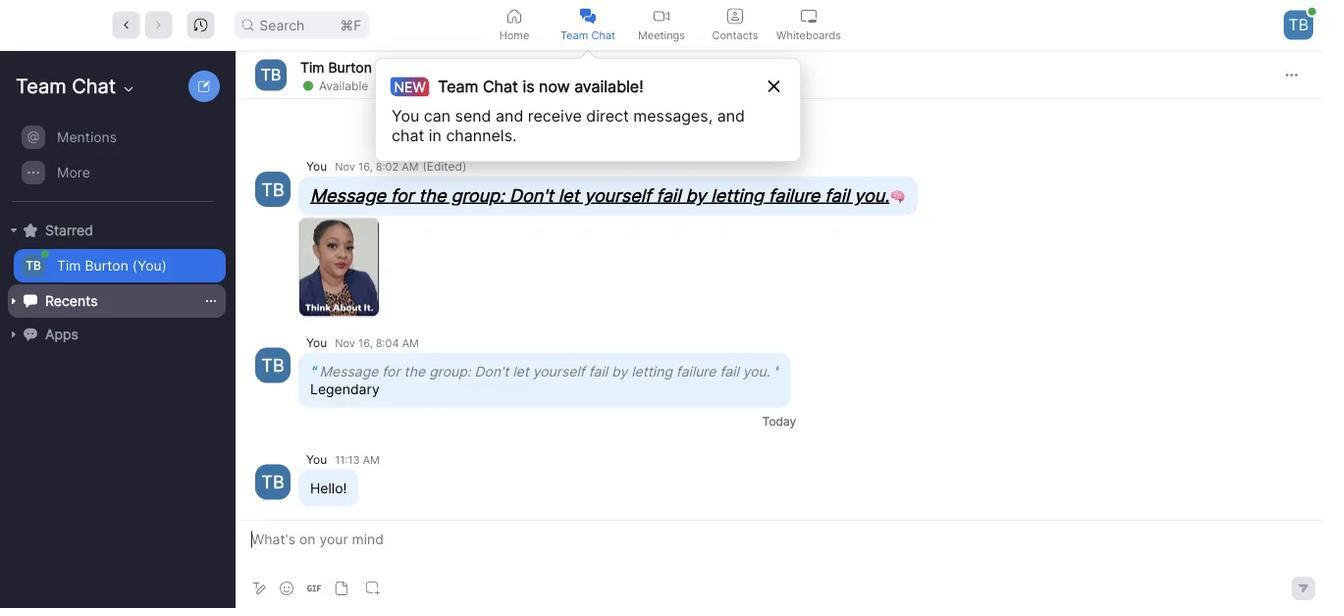 Task type: locate. For each thing, give the bounding box(es) containing it.
1 vertical spatial tim burton (you)
[[57, 258, 167, 274]]

you
[[392, 106, 420, 125], [306, 160, 327, 174], [306, 336, 327, 350], [306, 453, 327, 467]]

ellipses horizontal image
[[1286, 69, 1298, 81], [1286, 69, 1298, 81]]

the down you nov 16, 8:04 am
[[404, 363, 425, 380]]

group containing mentions
[[0, 120, 226, 202]]

0 vertical spatial tim burton (you)
[[300, 59, 410, 76]]

message image container, press arrow key to select images image
[[300, 218, 379, 317]]

chevron left small image
[[119, 18, 133, 32]]

am right 11:13
[[363, 454, 380, 466]]

2 vertical spatial triangle right image
[[8, 329, 20, 341]]

screenshot image
[[366, 582, 380, 596]]

0 vertical spatial yourself
[[584, 185, 651, 206]]

tree
[[0, 118, 232, 371]]

chat
[[392, 126, 424, 145]]

team chat
[[561, 28, 616, 41], [16, 74, 116, 98]]

1 horizontal spatial tim
[[300, 59, 325, 76]]

1 vertical spatial failure
[[676, 363, 716, 380]]

0 vertical spatial am
[[402, 161, 419, 173]]

home button
[[478, 0, 551, 50]]

chatbot image
[[24, 328, 37, 341], [24, 328, 37, 341]]

tb
[[1289, 15, 1309, 34], [261, 65, 281, 84], [262, 179, 284, 200], [26, 259, 41, 273], [262, 355, 284, 377], [262, 472, 284, 493]]

16, for you nov 16, 8:04 am
[[358, 337, 373, 350]]

1 vertical spatial yourself
[[533, 363, 585, 380]]

group: inside message for the group: don't let yourself fail by letting failure fail you. legendary
[[429, 363, 471, 380]]

16, inside you nov 16, 8:02 am (edited)
[[358, 161, 373, 173]]

home small image
[[507, 8, 522, 24], [507, 8, 522, 24]]

you nov 16, 8:04 am
[[306, 336, 419, 350]]

the
[[419, 185, 446, 206], [404, 363, 425, 380]]

0 vertical spatial online image
[[1309, 8, 1317, 15]]

magnifier image
[[242, 19, 254, 31]]

0 vertical spatial burton
[[328, 59, 372, 76]]

0 vertical spatial group:
[[451, 185, 505, 206]]

is
[[523, 77, 535, 96]]

nov inside you nov 16, 8:02 am (edited)
[[335, 161, 355, 173]]

you up 'chat'
[[392, 106, 420, 125]]

yourself for message for the group: don't let yourself fail by letting failure fail you.
[[584, 185, 651, 206]]

2 horizontal spatial team
[[561, 28, 588, 41]]

0 horizontal spatial failure
[[676, 363, 716, 380]]

2 vertical spatial triangle right image
[[8, 329, 20, 341]]

the down (edited)
[[419, 185, 446, 206]]

0 horizontal spatial let
[[513, 363, 529, 380]]

triangle right image for starred
[[8, 225, 20, 237]]

file image
[[335, 582, 349, 596], [335, 582, 349, 596]]

tim
[[300, 59, 325, 76], [57, 258, 81, 274]]

1 horizontal spatial you.
[[855, 185, 890, 206]]

chat left chevron down small image
[[72, 74, 116, 98]]

available!
[[575, 77, 644, 96]]

(edited)
[[423, 160, 467, 174]]

1 vertical spatial by
[[612, 363, 628, 380]]

2 horizontal spatial chat
[[592, 28, 616, 41]]

chevron right small image
[[373, 81, 385, 93]]

1 vertical spatial don't
[[475, 363, 509, 380]]

more button
[[14, 156, 226, 190]]

close image
[[769, 81, 780, 92], [769, 81, 780, 92]]

1 horizontal spatial letting
[[711, 185, 764, 206]]

1 horizontal spatial team chat
[[561, 28, 616, 41]]

triangle right image inside starred "tree item"
[[8, 225, 20, 237]]

0 vertical spatial team chat
[[561, 28, 616, 41]]

triangle right image left starred
[[8, 225, 20, 237]]

0 vertical spatial 16,
[[358, 161, 373, 173]]

0 vertical spatial by
[[686, 185, 706, 206]]

burton
[[328, 59, 372, 76], [85, 258, 129, 274]]

0 horizontal spatial (you)
[[132, 258, 167, 274]]

1 triangle right image from the top
[[8, 225, 20, 237]]

0 vertical spatial for
[[391, 185, 414, 206]]

2 16, from the top
[[358, 337, 373, 350]]

1 triangle right image from the top
[[8, 225, 20, 237]]

chat up available! on the top left of page
[[592, 28, 616, 41]]

16
[[786, 121, 799, 136]]

triangle right image
[[8, 225, 20, 237], [8, 296, 20, 307], [8, 329, 20, 341]]

online image
[[1309, 8, 1317, 15], [41, 250, 49, 258]]

tim burton's avatar element for 11:13 am
[[255, 465, 291, 500]]

16, left the 8:02 on the top left of the page
[[358, 161, 373, 173]]

1 vertical spatial you.
[[743, 363, 770, 380]]

yourself
[[584, 185, 651, 206], [533, 363, 585, 380]]

0 horizontal spatial and
[[496, 106, 524, 125]]

tim up available
[[300, 59, 325, 76]]

message for the group: don't let yourself fail by letting failure fail you. legendary
[[310, 363, 770, 398]]

profile contact image
[[728, 8, 743, 24]]

am for you nov 16, 8:04 am
[[402, 337, 419, 350]]

channels.
[[446, 126, 517, 145]]

(you) inside tree
[[132, 258, 167, 274]]

message
[[310, 185, 386, 206], [320, 363, 378, 380]]

1 vertical spatial tim
[[57, 258, 81, 274]]

1 horizontal spatial let
[[559, 185, 580, 206]]

1 vertical spatial let
[[513, 363, 529, 380]]

1 horizontal spatial don't
[[510, 185, 554, 206]]

tree containing mentions
[[0, 118, 232, 371]]

am right the 8:02 on the top left of the page
[[402, 161, 419, 173]]

group inside tree
[[0, 120, 226, 202]]

triangle right image inside apps "tree item"
[[8, 329, 20, 341]]

burton down starred "tree item"
[[85, 258, 129, 274]]

chat left the is
[[483, 77, 518, 96]]

team
[[561, 28, 588, 41], [16, 74, 66, 98], [438, 77, 479, 96]]

0 vertical spatial message
[[310, 185, 386, 206]]

team inside button
[[561, 28, 588, 41]]

you left 11:13
[[306, 453, 327, 467]]

message inside message for the group: don't let yourself fail by letting failure fail you. legendary
[[320, 363, 378, 380]]

2 triangle right image from the top
[[8, 296, 20, 307]]

online image
[[1309, 8, 1317, 15], [303, 81, 313, 91], [303, 81, 313, 91], [41, 250, 49, 258]]

team up now
[[561, 28, 588, 41]]

ellipses horizontal image
[[206, 297, 216, 306], [206, 297, 216, 306]]

3 triangle right image from the top
[[8, 329, 20, 341]]

for inside message for the group: don't let yourself fail by letting failure fail you. legendary
[[382, 363, 400, 380]]

let for message for the group: don't let yourself fail by letting failure fail you.
[[559, 185, 580, 206]]

tab list containing home
[[478, 0, 846, 50]]

tooltip
[[375, 50, 801, 162]]

1 vertical spatial triangle right image
[[8, 296, 20, 307]]

gif image
[[307, 582, 321, 596]]

team chat up available! on the top left of page
[[561, 28, 616, 41]]

3 triangle right image from the top
[[8, 329, 20, 341]]

16,
[[358, 161, 373, 173], [358, 337, 373, 350]]

team chat image
[[580, 8, 596, 24], [580, 8, 596, 24]]

apps
[[45, 327, 78, 343]]

tim down starred
[[57, 258, 81, 274]]

1 vertical spatial letting
[[632, 363, 673, 380]]

for down the 8:02 on the top left of the page
[[391, 185, 414, 206]]

16, for you nov 16, 8:02 am (edited)
[[358, 161, 373, 173]]

2 vertical spatial am
[[363, 454, 380, 466]]

1 horizontal spatial burton
[[328, 59, 372, 76]]

1 horizontal spatial and
[[718, 106, 745, 125]]

yourself for message for the group: don't let yourself fail by letting failure fail you. legendary
[[533, 363, 585, 380]]

let inside message for the group: don't let yourself fail by letting failure fail you. legendary
[[513, 363, 529, 380]]

0 horizontal spatial letting
[[632, 363, 673, 380]]

team up "mentions"
[[16, 74, 66, 98]]

0 horizontal spatial burton
[[85, 258, 129, 274]]

0 horizontal spatial tim burton (you)
[[57, 258, 167, 274]]

failure
[[769, 185, 820, 206], [676, 363, 716, 380]]

gif image
[[307, 582, 321, 596]]

1 vertical spatial the
[[404, 363, 425, 380]]

letting inside message for the group: don't let yourself fail by letting failure fail you. legendary
[[632, 363, 673, 380]]

tim burton (you) up available
[[300, 59, 410, 76]]

triangle right image
[[8, 225, 20, 237], [8, 296, 20, 307], [8, 329, 20, 341]]

you for you 11:13 am
[[306, 453, 327, 467]]

nov for you nov 16, 8:02 am (edited)
[[335, 161, 355, 173]]

today
[[763, 414, 797, 429]]

don't
[[510, 185, 554, 206], [475, 363, 509, 380]]

1 vertical spatial for
[[382, 363, 400, 380]]

1 vertical spatial 16,
[[358, 337, 373, 350]]

(you) down starred "tree item"
[[132, 258, 167, 274]]

0 horizontal spatial team chat
[[16, 74, 116, 98]]

you. inside message for the group: don't let yourself fail by letting failure fail you. legendary
[[743, 363, 770, 380]]

0 vertical spatial don't
[[510, 185, 554, 206]]

you left the 8:02 on the top left of the page
[[306, 160, 327, 174]]

and down team chat is now available! element
[[496, 106, 524, 125]]

group
[[0, 120, 226, 202]]

you can send and receive direct messages, and chat in channels.
[[392, 106, 745, 145]]

triangle right image left recents
[[8, 296, 20, 307]]

failure inside message for the group: don't let yourself fail by letting failure fail you. legendary
[[676, 363, 716, 380]]

you.
[[855, 185, 890, 206], [743, 363, 770, 380]]

let
[[559, 185, 580, 206], [513, 363, 529, 380]]

recents
[[45, 293, 98, 310]]

0 vertical spatial letting
[[711, 185, 764, 206]]

triangle right image left starred
[[8, 225, 20, 237]]

meetings
[[638, 28, 685, 41]]

(you)
[[376, 59, 410, 76], [132, 258, 167, 274]]

1 16, from the top
[[358, 161, 373, 173]]

1 vertical spatial online image
[[41, 250, 49, 258]]

history image
[[194, 18, 208, 32], [194, 18, 208, 32]]

1 vertical spatial am
[[402, 337, 419, 350]]

1 vertical spatial (you)
[[132, 258, 167, 274]]

group:
[[451, 185, 505, 206], [429, 363, 471, 380]]

0 vertical spatial failure
[[769, 185, 820, 206]]

and left 'nov 16'
[[718, 106, 745, 125]]

nov inside you nov 16, 8:04 am
[[335, 337, 355, 350]]

1 vertical spatial group:
[[429, 363, 471, 380]]

team chat is now available! element
[[398, 75, 644, 98]]

nov left 8:04
[[335, 337, 355, 350]]

0 horizontal spatial don't
[[475, 363, 509, 380]]

0 vertical spatial triangle right image
[[8, 225, 20, 237]]

now
[[539, 77, 570, 96]]

new image
[[198, 81, 210, 92]]

11:13
[[335, 454, 360, 466]]

don't inside message for the group: don't let yourself fail by letting failure fail you. legendary
[[475, 363, 509, 380]]

1 horizontal spatial (you)
[[376, 59, 410, 76]]

2 triangle right image from the top
[[8, 296, 20, 307]]

triangle right image inside apps "tree item"
[[8, 329, 20, 341]]

star image
[[24, 224, 37, 237], [24, 224, 37, 237]]

0 vertical spatial triangle right image
[[8, 225, 20, 237]]

team chat inside button
[[561, 28, 616, 41]]

am inside you nov 16, 8:02 am (edited)
[[402, 161, 419, 173]]

am
[[402, 161, 419, 173], [402, 337, 419, 350], [363, 454, 380, 466]]

more
[[57, 164, 90, 181]]

1 horizontal spatial chat
[[483, 77, 518, 96]]

nov left the 8:02 on the top left of the page
[[335, 161, 355, 173]]

am inside you nov 16, 8:04 am
[[402, 337, 419, 350]]

tim burton (you) down starred "tree item"
[[57, 258, 167, 274]]

by for message for the group: don't let yourself fail by letting failure fail you. legendary
[[612, 363, 628, 380]]

16, left 8:04
[[358, 337, 373, 350]]

message down you nov 16, 8:02 am (edited)
[[310, 185, 386, 206]]

0 horizontal spatial you.
[[743, 363, 770, 380]]

letting
[[711, 185, 764, 206], [632, 363, 673, 380]]

for for message for the group: don't let yourself fail by letting failure fail you. legendary
[[382, 363, 400, 380]]

team up send
[[438, 77, 479, 96]]

chat
[[592, 28, 616, 41], [72, 74, 116, 98], [483, 77, 518, 96]]

yourself inside message for the group: don't let yourself fail by letting failure fail you. legendary
[[533, 363, 585, 380]]

you inside you can send and receive direct messages, and chat in channels.
[[392, 106, 420, 125]]

the for message for the group: don't let yourself fail by letting failure fail you. legendary
[[404, 363, 425, 380]]

burton up available
[[328, 59, 372, 76]]

tim burton (you)
[[300, 59, 410, 76], [57, 258, 167, 274]]

0 vertical spatial the
[[419, 185, 446, 206]]

you. for message for the group: don't let yourself fail by letting failure fail you. legendary
[[743, 363, 770, 380]]

starred
[[45, 222, 93, 239]]

0 vertical spatial (you)
[[376, 59, 410, 76]]

1 vertical spatial nov
[[335, 161, 355, 173]]

tim burton's avatar element
[[255, 59, 287, 91], [255, 172, 291, 207], [22, 254, 45, 278], [255, 348, 291, 383], [255, 465, 291, 500]]

triangle right image inside recents tree item
[[8, 296, 20, 307]]

emoji image
[[280, 582, 294, 596]]

mentions button
[[14, 121, 226, 154]]

apps tree item
[[8, 318, 226, 352]]

tooltip containing team chat is now available!
[[375, 50, 801, 162]]

fail
[[656, 185, 681, 206], [825, 185, 850, 206], [589, 363, 608, 380], [720, 363, 739, 380]]

triangle right image left the apps
[[8, 329, 20, 341]]

failure for message for the group: don't let yourself fail by letting failure fail you.
[[769, 185, 820, 206]]

triangle right image inside starred "tree item"
[[8, 225, 20, 237]]

1 horizontal spatial online image
[[1309, 8, 1317, 15]]

nov
[[760, 121, 783, 136], [335, 161, 355, 173], [335, 337, 355, 350]]

8:02
[[376, 161, 399, 173]]

whiteboard small image
[[801, 8, 817, 24], [801, 8, 817, 24]]

whiteboards
[[777, 28, 842, 41]]

1 horizontal spatial failure
[[769, 185, 820, 206]]

by
[[686, 185, 706, 206], [612, 363, 628, 380]]

message up legendary
[[320, 363, 378, 380]]

you. for message for the group: don't let yourself fail by letting failure fail you.
[[855, 185, 890, 206]]

chevron right small image
[[373, 79, 385, 93]]

1 vertical spatial burton
[[85, 258, 129, 274]]

magnifier image
[[242, 19, 254, 31]]

for down 8:04
[[382, 363, 400, 380]]

0 vertical spatial let
[[559, 185, 580, 206]]

am right 8:04
[[402, 337, 419, 350]]

0 horizontal spatial by
[[612, 363, 628, 380]]

1 vertical spatial message
[[320, 363, 378, 380]]

video on image
[[654, 8, 670, 24], [654, 8, 670, 24]]

1 horizontal spatial by
[[686, 185, 706, 206]]

triangle right image left recents
[[8, 296, 20, 307]]

nov left 16
[[760, 121, 783, 136]]

and
[[496, 106, 524, 125], [718, 106, 745, 125]]

letting for message for the group: don't let yourself fail by letting failure fail you. legendary
[[632, 363, 673, 380]]

send
[[455, 106, 492, 125]]

triangle right image left the apps
[[8, 329, 20, 341]]

for
[[391, 185, 414, 206], [382, 363, 400, 380]]

0 horizontal spatial tim
[[57, 258, 81, 274]]

16, inside you nov 16, 8:04 am
[[358, 337, 373, 350]]

you up legendary
[[306, 336, 327, 350]]

(you) up chevron right small icon
[[376, 59, 410, 76]]

1 horizontal spatial team
[[438, 77, 479, 96]]

team chat up "mentions"
[[16, 74, 116, 98]]

chat image
[[24, 294, 37, 308], [24, 294, 37, 308]]

the inside message for the group: don't let yourself fail by letting failure fail you. legendary
[[404, 363, 425, 380]]

tab list
[[478, 0, 846, 50]]

message for message for the group: don't let yourself fail by letting failure fail you.
[[310, 185, 386, 206]]

1 vertical spatial triangle right image
[[8, 296, 20, 307]]

2 vertical spatial nov
[[335, 337, 355, 350]]

by inside message for the group: don't let yourself fail by letting failure fail you. legendary
[[612, 363, 628, 380]]

you for you can send and receive direct messages, and chat in channels.
[[392, 106, 420, 125]]

0 vertical spatial you.
[[855, 185, 890, 206]]



Task type: describe. For each thing, give the bounding box(es) containing it.
1 vertical spatial team chat
[[16, 74, 116, 98]]

chat inside "tooltip"
[[483, 77, 518, 96]]

0 horizontal spatial chat
[[72, 74, 116, 98]]

message image container, press arrow key to select images list
[[299, 217, 382, 319]]

chevron left small image
[[119, 18, 133, 32]]

0 horizontal spatial team
[[16, 74, 66, 98]]

tim burton's avatar element for nov 16, 8:02 am
[[255, 172, 291, 207]]

search
[[260, 17, 305, 33]]

can
[[424, 106, 451, 125]]

8:04
[[376, 337, 399, 350]]

home
[[499, 28, 530, 41]]

let for message for the group: don't let yourself fail by letting failure fail you. legendary
[[513, 363, 529, 380]]

burton inside tree
[[85, 258, 129, 274]]

nov for you nov 16, 8:04 am
[[335, 337, 355, 350]]

meetings button
[[625, 0, 699, 50]]

0 horizontal spatial online image
[[41, 250, 49, 258]]

emoji image
[[280, 582, 294, 596]]

don't for message for the group: don't let yourself fail by letting failure fail you.
[[510, 185, 554, 206]]

triangle right image inside recents tree item
[[8, 296, 20, 307]]

screenshot image
[[366, 582, 380, 596]]

0 vertical spatial nov
[[760, 121, 783, 136]]

⌘f
[[340, 17, 362, 33]]

receive
[[528, 106, 582, 125]]

team chat is now available!
[[438, 77, 644, 96]]

group: for message for the group: don't let yourself fail by letting failure fail you.
[[451, 185, 505, 206]]

format image
[[251, 581, 267, 597]]

team inside "tooltip"
[[438, 77, 479, 96]]

mentions
[[57, 129, 117, 146]]

you can send and receive direct messages, and chat in channels. element
[[392, 106, 764, 145]]

nov 16
[[760, 121, 799, 136]]

tim burton's avatar element inside tree
[[22, 254, 45, 278]]

am for you nov 16, 8:02 am (edited)
[[402, 161, 419, 173]]

tb inside tree
[[26, 259, 41, 273]]

message for the group: don't let yourself fail by letting failure fail you.
[[310, 185, 890, 206]]

tim inside tree
[[57, 258, 81, 274]]

0 vertical spatial tim
[[300, 59, 325, 76]]

you for you nov 16, 8:04 am
[[306, 336, 327, 350]]

chevron down small image
[[121, 82, 137, 97]]

legendary
[[310, 381, 380, 398]]

1 and from the left
[[496, 106, 524, 125]]

you for you nov 16, 8:02 am (edited)
[[306, 160, 327, 174]]

triangle right image for starred
[[8, 225, 20, 237]]

tim burton's avatar element for nov 16, 8:04 am
[[255, 348, 291, 383]]

group: for message for the group: don't let yourself fail by letting failure fail you. legendary
[[429, 363, 471, 380]]

new image
[[198, 81, 210, 92]]

triangle right image for apps
[[8, 329, 20, 341]]

team chat button
[[551, 0, 625, 50]]

format image
[[251, 581, 267, 597]]

message for message for the group: don't let yourself fail by letting failure fail you. legendary
[[320, 363, 378, 380]]

starred tree item
[[8, 214, 226, 247]]

contacts button
[[699, 0, 772, 50]]

profile contact image
[[728, 8, 743, 24]]

1 horizontal spatial tim burton (you)
[[300, 59, 410, 76]]

you 11:13 am
[[306, 453, 380, 467]]

chevron down small image
[[121, 82, 137, 97]]

am inside you 11:13 am
[[363, 454, 380, 466]]

direct
[[587, 106, 629, 125]]

available
[[319, 79, 369, 93]]

recents tree item
[[8, 285, 226, 318]]

contacts
[[712, 28, 759, 41]]

by for message for the group: don't let yourself fail by letting failure fail you.
[[686, 185, 706, 206]]

don't for message for the group: don't let yourself fail by letting failure fail you. legendary
[[475, 363, 509, 380]]

chat inside button
[[592, 28, 616, 41]]

hello!
[[310, 480, 347, 497]]

for for message for the group: don't let yourself fail by letting failure fail you.
[[391, 185, 414, 206]]

failure for message for the group: don't let yourself fail by letting failure fail you. legendary
[[676, 363, 716, 380]]

you nov 16, 8:02 am (edited)
[[306, 160, 467, 174]]

in
[[429, 126, 442, 145]]

the for message for the group: don't let yourself fail by letting failure fail you.
[[419, 185, 446, 206]]

2 and from the left
[[718, 106, 745, 125]]

letting for message for the group: don't let yourself fail by letting failure fail you.
[[711, 185, 764, 206]]

triangle right image for apps
[[8, 329, 20, 341]]

tim burton (you) inside tree
[[57, 258, 167, 274]]

whiteboards button
[[772, 0, 846, 50]]

messages,
[[634, 106, 713, 125]]



Task type: vqa. For each thing, say whether or not it's contained in the screenshot.
the Contacts to the right
no



